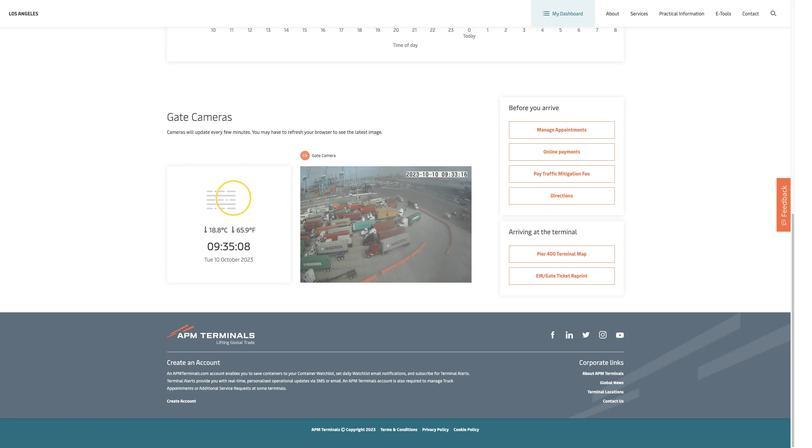 Task type: locate. For each thing, give the bounding box(es) containing it.
about left switch
[[606, 10, 619, 17]]

0 vertical spatial appointments
[[556, 126, 587, 133]]

gate camera button
[[300, 151, 336, 161]]

october
[[221, 256, 240, 264]]

gate left camera
[[312, 153, 321, 159]]

0 horizontal spatial global
[[600, 380, 613, 386]]

to left save on the bottom left of the page
[[249, 371, 253, 377]]

to left see
[[333, 129, 338, 135]]

policy
[[437, 427, 449, 433], [468, 427, 479, 433]]

2023
[[241, 256, 253, 264], [366, 427, 376, 433]]

to
[[282, 129, 287, 135], [333, 129, 338, 135], [249, 371, 253, 377], [284, 371, 288, 377], [422, 379, 426, 384]]

apm down corporate links at the bottom right of page
[[595, 371, 604, 377]]

1 horizontal spatial apm
[[349, 379, 358, 384]]

service
[[220, 386, 233, 392]]

terminal left alerts
[[167, 379, 183, 384]]

0 vertical spatial an
[[167, 371, 172, 377]]

about
[[606, 10, 619, 17], [583, 371, 595, 377]]

to up operational
[[284, 371, 288, 377]]

policy right the cookie
[[468, 427, 479, 433]]

1 vertical spatial global
[[600, 380, 613, 386]]

1 vertical spatial account
[[378, 379, 392, 384]]

email.
[[331, 379, 342, 384]]

1 horizontal spatial about
[[606, 10, 619, 17]]

personalised
[[247, 379, 271, 384]]

containers
[[263, 371, 283, 377]]

2 horizontal spatial terminals
[[605, 371, 624, 377]]

0 vertical spatial create
[[747, 6, 761, 12]]

0 vertical spatial cameras
[[192, 109, 232, 124]]

have
[[271, 129, 281, 135]]

0 horizontal spatial an
[[167, 371, 172, 377]]

1 horizontal spatial contact
[[743, 10, 759, 17]]

1 vertical spatial contact
[[603, 399, 618, 405]]

09:35:08
[[207, 239, 251, 253]]

0 horizontal spatial your
[[289, 371, 297, 377]]

0 horizontal spatial apm
[[312, 427, 321, 433]]

image.
[[369, 129, 383, 135]]

contact for contact
[[743, 10, 759, 17]]

global inside button
[[676, 6, 690, 12]]

apm
[[595, 371, 604, 377], [349, 379, 358, 384], [312, 427, 321, 433]]

2 horizontal spatial you
[[530, 103, 541, 112]]

0 vertical spatial apm
[[595, 371, 604, 377]]

account right "an"
[[196, 358, 220, 367]]

an
[[188, 358, 195, 367]]

2023 inside 09:35:08 tue 10 october 2023
[[241, 256, 253, 264]]

about for about
[[606, 10, 619, 17]]

1 horizontal spatial appointments
[[556, 126, 587, 133]]

1 horizontal spatial at
[[534, 228, 540, 236]]

0 horizontal spatial terminals
[[321, 427, 340, 433]]

about button
[[606, 0, 619, 27]]

0 vertical spatial at
[[534, 228, 540, 236]]

0 vertical spatial contact
[[743, 10, 759, 17]]

about for about apm terminals
[[583, 371, 595, 377]]

2 vertical spatial create
[[167, 399, 180, 405]]

0 vertical spatial gate
[[167, 109, 189, 124]]

0 horizontal spatial appointments
[[167, 386, 194, 392]]

terminal right 400
[[557, 251, 576, 257]]

0 vertical spatial about
[[606, 10, 619, 17]]

2023 for 09:35:08
[[241, 256, 253, 264]]

at inside the an apmterminals.com account enables you to save containers to your container watchlist, set daily watchlist email notifications, and subscribe for terminal alerts. terminal alerts provide you with real-time, personalised operational updates via sms or email. an apm terminals account is also required to manage truck appointments or additional service requests at some terminals.
[[252, 386, 256, 392]]

terminals down watchlist
[[358, 379, 377, 384]]

login / create account link
[[721, 0, 780, 18]]

0 horizontal spatial contact
[[603, 399, 618, 405]]

at
[[534, 228, 540, 236], [252, 386, 256, 392]]

los angeles link
[[9, 10, 38, 17]]

your inside the an apmterminals.com account enables you to save containers to your container watchlist, set daily watchlist email notifications, and subscribe for terminal alerts. terminal alerts provide you with real-time, personalised operational updates via sms or email. an apm terminals account is also required to manage truck appointments or additional service requests at some terminals.
[[289, 371, 297, 377]]

you up time,
[[241, 371, 248, 377]]

update
[[195, 129, 210, 135]]

at right arriving
[[534, 228, 540, 236]]

apm left ⓒ
[[312, 427, 321, 433]]

an
[[167, 371, 172, 377], [343, 379, 348, 384]]

instagram link
[[599, 331, 607, 339]]

10
[[214, 256, 220, 264]]

terminals up 'global news' link
[[605, 371, 624, 377]]

1 vertical spatial create
[[167, 358, 186, 367]]

terminal inside pier 400 terminal map link
[[557, 251, 576, 257]]

will
[[186, 129, 194, 135]]

policy for cookie policy
[[468, 427, 479, 433]]

gate
[[167, 109, 189, 124], [312, 153, 321, 159]]

angeles
[[18, 10, 38, 17]]

linkedin image
[[566, 332, 573, 339]]

0 horizontal spatial 2023
[[241, 256, 253, 264]]

09:35:08 tue 10 october 2023
[[204, 239, 253, 264]]

feedback
[[779, 186, 789, 217]]

twitter image
[[583, 332, 590, 339]]

2 horizontal spatial apm
[[595, 371, 604, 377]]

create for create account
[[167, 399, 180, 405]]

services button
[[631, 0, 648, 27]]

appointments inside the an apmterminals.com account enables you to save containers to your container watchlist, set daily watchlist email notifications, and subscribe for terminal alerts. terminal alerts provide you with real-time, personalised operational updates via sms or email. an apm terminals account is also required to manage truck appointments or additional service requests at some terminals.
[[167, 386, 194, 392]]

0 vertical spatial global
[[676, 6, 690, 12]]

you left with on the left bottom of the page
[[211, 379, 218, 384]]

account left is
[[378, 379, 392, 384]]

0 vertical spatial 2023
[[241, 256, 253, 264]]

links
[[610, 358, 624, 367]]

global
[[676, 6, 690, 12], [600, 380, 613, 386]]

gate up will
[[167, 109, 189, 124]]

2023 right october
[[241, 256, 253, 264]]

0 vertical spatial you
[[530, 103, 541, 112]]

0 horizontal spatial the
[[347, 129, 354, 135]]

0 horizontal spatial gate
[[167, 109, 189, 124]]

1 vertical spatial cameras
[[167, 129, 185, 135]]

minutes.
[[233, 129, 251, 135]]

traffic
[[543, 170, 557, 177]]

2 policy from the left
[[468, 427, 479, 433]]

cameras up every
[[192, 109, 232, 124]]

notifications,
[[382, 371, 407, 377]]

daily
[[343, 371, 352, 377]]

1 vertical spatial gate
[[312, 153, 321, 159]]

global for global menu
[[676, 6, 690, 12]]

1 horizontal spatial global
[[676, 6, 690, 12]]

apm down daily
[[349, 379, 358, 384]]

global news
[[600, 380, 624, 386]]

1 vertical spatial apm
[[349, 379, 358, 384]]

or right sms
[[326, 379, 330, 384]]

ticket
[[557, 273, 570, 279]]

2 vertical spatial you
[[211, 379, 218, 384]]

1 horizontal spatial your
[[304, 129, 314, 135]]

0 vertical spatial account
[[210, 371, 225, 377]]

at left 'some'
[[252, 386, 256, 392]]

directions
[[551, 192, 573, 199]]

provide
[[196, 379, 210, 384]]

2023 right copyright
[[366, 427, 376, 433]]

0 horizontal spatial cameras
[[167, 129, 185, 135]]

watchlist,
[[317, 371, 335, 377]]

terminal
[[557, 251, 576, 257], [441, 371, 457, 377], [167, 379, 183, 384], [588, 390, 604, 395]]

/
[[744, 6, 746, 12]]

you left arrive
[[530, 103, 541, 112]]

1 vertical spatial 2023
[[366, 427, 376, 433]]

ⓒ
[[341, 427, 345, 433]]

gate cameras
[[167, 109, 232, 124]]

an down daily
[[343, 379, 348, 384]]

contact us link
[[603, 399, 624, 405]]

1 vertical spatial appointments
[[167, 386, 194, 392]]

1 horizontal spatial the
[[541, 228, 551, 236]]

account up with on the left bottom of the page
[[210, 371, 225, 377]]

0 horizontal spatial at
[[252, 386, 256, 392]]

cameras left will
[[167, 129, 185, 135]]

1 vertical spatial or
[[195, 386, 198, 392]]

latest
[[355, 129, 367, 135]]

0 vertical spatial account
[[762, 6, 780, 12]]

0 vertical spatial or
[[326, 379, 330, 384]]

account right contact popup button
[[762, 6, 780, 12]]

2 vertical spatial terminals
[[321, 427, 340, 433]]

apm inside the an apmterminals.com account enables you to save containers to your container watchlist, set daily watchlist email notifications, and subscribe for terminal alerts. terminal alerts provide you with real-time, personalised operational updates via sms or email. an apm terminals account is also required to manage truck appointments or additional service requests at some terminals.
[[349, 379, 358, 384]]

terminal down 'global news' link
[[588, 390, 604, 395]]

1 horizontal spatial terminals
[[358, 379, 377, 384]]

0 horizontal spatial policy
[[437, 427, 449, 433]]

tools
[[720, 10, 731, 17]]

terminals
[[605, 371, 624, 377], [358, 379, 377, 384], [321, 427, 340, 433]]

1 policy from the left
[[437, 427, 449, 433]]

e-
[[716, 10, 720, 17]]

1 vertical spatial terminals
[[358, 379, 377, 384]]

policy right privacy
[[437, 427, 449, 433]]

updates
[[294, 379, 309, 384]]

and
[[408, 371, 415, 377]]

create account link
[[167, 399, 196, 405]]

the right see
[[347, 129, 354, 135]]

switch location
[[624, 5, 657, 12]]

browser
[[315, 129, 332, 135]]

map
[[577, 251, 587, 257]]

with
[[219, 379, 227, 384]]

1 vertical spatial about
[[583, 371, 595, 377]]

some
[[257, 386, 267, 392]]

your right refresh
[[304, 129, 314, 135]]

1 horizontal spatial gate
[[312, 153, 321, 159]]

1 horizontal spatial policy
[[468, 427, 479, 433]]

appointments up payments
[[556, 126, 587, 133]]

1 horizontal spatial 2023
[[366, 427, 376, 433]]

about down corporate at the right bottom of the page
[[583, 371, 595, 377]]

1 vertical spatial your
[[289, 371, 297, 377]]

truck
[[443, 379, 453, 384]]

1 horizontal spatial an
[[343, 379, 348, 384]]

few
[[224, 129, 232, 135]]

privacy policy link
[[422, 427, 449, 433]]

0 horizontal spatial or
[[195, 386, 198, 392]]

linkedin__x28_alt_x29__3_ link
[[566, 331, 573, 339]]

0 horizontal spatial about
[[583, 371, 595, 377]]

directions link
[[509, 188, 615, 205]]

terminals left ⓒ
[[321, 427, 340, 433]]

about apm terminals
[[583, 371, 624, 377]]

eir/gate
[[536, 273, 556, 279]]

or down alerts
[[195, 386, 198, 392]]

you tube link
[[616, 332, 624, 339]]

your up updates at the left of page
[[289, 371, 297, 377]]

1 vertical spatial at
[[252, 386, 256, 392]]

1 vertical spatial you
[[241, 371, 248, 377]]

appointments down alerts
[[167, 386, 194, 392]]

gate inside button
[[312, 153, 321, 159]]

account down alerts
[[180, 399, 196, 405]]

pay traffic mitigation fee link
[[509, 166, 615, 183]]

2 vertical spatial account
[[180, 399, 196, 405]]

gate for gate camera
[[312, 153, 321, 159]]

the left terminal
[[541, 228, 551, 236]]

0 vertical spatial the
[[347, 129, 354, 135]]

terminals inside the an apmterminals.com account enables you to save containers to your container watchlist, set daily watchlist email notifications, and subscribe for terminal alerts. terminal alerts provide you with real-time, personalised operational updates via sms or email. an apm terminals account is also required to manage truck appointments or additional service requests at some terminals.
[[358, 379, 377, 384]]

an left apmterminals.com
[[167, 371, 172, 377]]

conditions
[[397, 427, 418, 433]]

about apm terminals link
[[583, 371, 624, 377]]

global for global news
[[600, 380, 613, 386]]

online payments link
[[509, 144, 615, 161]]



Task type: vqa. For each thing, say whether or not it's contained in the screenshot.
Policy to the left
yes



Task type: describe. For each thing, give the bounding box(es) containing it.
manage
[[537, 126, 555, 133]]

corporate
[[580, 358, 609, 367]]

alerts
[[184, 379, 195, 384]]

create account
[[167, 399, 196, 405]]

location
[[639, 5, 657, 12]]

global menu
[[676, 6, 703, 12]]

terminals.
[[268, 386, 287, 392]]

apmt footer logo image
[[167, 325, 254, 346]]

email
[[371, 371, 381, 377]]

terminal
[[552, 228, 577, 236]]

watchlist
[[353, 371, 370, 377]]

0 horizontal spatial account
[[210, 371, 225, 377]]

dashboard
[[560, 10, 583, 17]]

terms & conditions
[[381, 427, 418, 433]]

cameras will update every few minutes. you may have to refresh your browser to see the latest image.
[[167, 129, 383, 135]]

manage
[[427, 379, 442, 384]]

apm terminals ⓒ copyright 2023
[[312, 427, 376, 433]]

to down subscribe at the bottom of the page
[[422, 379, 426, 384]]

0 horizontal spatial you
[[211, 379, 218, 384]]

fill 44 link
[[583, 331, 590, 339]]

practical information
[[660, 10, 705, 17]]

manage appointments
[[537, 126, 587, 133]]

e-tools
[[716, 10, 731, 17]]

global news link
[[600, 380, 624, 386]]

alerts.
[[458, 371, 470, 377]]

instagram image
[[599, 332, 607, 339]]

an apmterminals.com account enables you to save containers to your container watchlist, set daily watchlist email notifications, and subscribe for terminal alerts. terminal alerts provide you with real-time, personalised operational updates via sms or email. an apm terminals account is also required to manage truck appointments or additional service requests at some terminals.
[[167, 371, 470, 392]]

save
[[254, 371, 262, 377]]

see
[[339, 129, 346, 135]]

payments
[[559, 148, 580, 155]]

feedback button
[[777, 178, 792, 232]]

1 vertical spatial the
[[541, 228, 551, 236]]

switch location button
[[614, 5, 657, 12]]

facebook image
[[549, 332, 556, 339]]

contact us
[[603, 399, 624, 405]]

mitigation
[[558, 170, 581, 177]]

contact for contact us
[[603, 399, 618, 405]]

0 vertical spatial terminals
[[605, 371, 624, 377]]

locations
[[605, 390, 624, 395]]

every
[[211, 129, 223, 135]]

400
[[547, 251, 556, 257]]

real-
[[228, 379, 237, 384]]

1 horizontal spatial or
[[326, 379, 330, 384]]

1 horizontal spatial cameras
[[192, 109, 232, 124]]

cookie policy link
[[454, 427, 479, 433]]

fee
[[582, 170, 590, 177]]

information
[[679, 10, 705, 17]]

contact button
[[743, 0, 759, 27]]

required
[[406, 379, 422, 384]]

gate for gate cameras
[[167, 109, 189, 124]]

create for create an account
[[167, 358, 186, 367]]

arriving
[[509, 228, 532, 236]]

1 vertical spatial an
[[343, 379, 348, 384]]

2 vertical spatial apm
[[312, 427, 321, 433]]

login
[[732, 6, 743, 12]]

0 vertical spatial your
[[304, 129, 314, 135]]

terminal camera image
[[300, 167, 472, 283]]

policy for privacy policy
[[437, 427, 449, 433]]

login / create account
[[732, 6, 780, 12]]

pier 400 terminal map link
[[509, 246, 615, 263]]

youtube image
[[616, 333, 624, 338]]

terminal locations link
[[588, 390, 624, 395]]

operational
[[272, 379, 293, 384]]

tue
[[204, 256, 213, 264]]

before you arrive
[[509, 103, 559, 112]]

switch
[[624, 5, 638, 12]]

1 horizontal spatial you
[[241, 371, 248, 377]]

services
[[631, 10, 648, 17]]

terminal up truck
[[441, 371, 457, 377]]

terms
[[381, 427, 392, 433]]

menu
[[691, 6, 703, 12]]

to right have
[[282, 129, 287, 135]]

you
[[252, 129, 260, 135]]

for
[[434, 371, 440, 377]]

1 vertical spatial account
[[196, 358, 220, 367]]

1 horizontal spatial account
[[378, 379, 392, 384]]

us
[[619, 399, 624, 405]]

arrive
[[542, 103, 559, 112]]

practical information button
[[660, 0, 705, 27]]

time,
[[237, 379, 246, 384]]

terms & conditions link
[[381, 427, 418, 433]]

news
[[614, 380, 624, 386]]

global menu button
[[663, 0, 709, 18]]

manage appointments link
[[509, 122, 615, 139]]

2023 for apm
[[366, 427, 376, 433]]

cookie policy
[[454, 427, 479, 433]]

&
[[393, 427, 396, 433]]

gate camera
[[312, 153, 336, 159]]

practical
[[660, 10, 678, 17]]

create an account
[[167, 358, 220, 367]]

privacy
[[422, 427, 436, 433]]

pier 400 terminal map
[[537, 251, 587, 257]]

los
[[9, 10, 17, 17]]

pay traffic mitigation fee
[[534, 170, 590, 177]]



